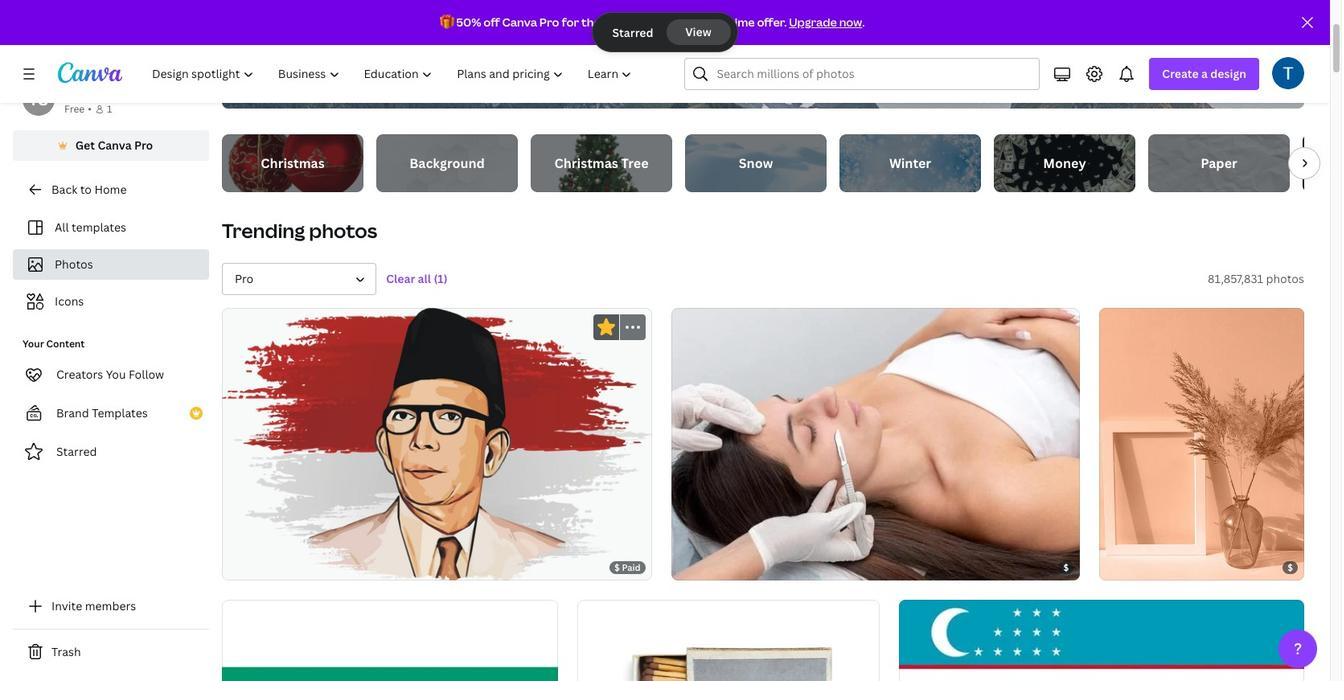 Task type: vqa. For each thing, say whether or not it's contained in the screenshot.
will's the you
no



Task type: locate. For each thing, give the bounding box(es) containing it.
1 horizontal spatial pro
[[235, 271, 253, 286]]

$
[[614, 562, 620, 574], [1063, 562, 1069, 574], [1288, 562, 1293, 574]]

81,857,831 photos
[[1208, 271, 1304, 286]]

0 vertical spatial canva
[[502, 14, 537, 30]]

1 vertical spatial pro
[[134, 138, 153, 153]]

photos up pro dropdown button
[[309, 217, 377, 244]]

starred down high-
[[612, 25, 653, 40]]

1 horizontal spatial canva
[[502, 14, 537, 30]]

upgrade now button
[[789, 14, 862, 30]]

back
[[51, 182, 77, 197]]

off
[[483, 14, 500, 30]]

christmas for christmas
[[261, 154, 325, 172]]

for
[[562, 14, 579, 30]]

2 $ from the left
[[1063, 562, 1069, 574]]

design
[[1210, 66, 1246, 81]]

0 horizontal spatial to
[[80, 182, 92, 197]]

2 horizontal spatial $
[[1288, 562, 1293, 574]]

to left now at top
[[823, 7, 835, 23]]

trash link
[[13, 636, 209, 668]]

photos
[[782, 7, 821, 23], [309, 217, 377, 244], [1266, 271, 1304, 286]]

0 vertical spatial pro
[[539, 14, 559, 30]]

0 vertical spatial starred
[[612, 25, 653, 40]]

canva right off
[[502, 14, 537, 30]]

1 christmas from the left
[[261, 154, 325, 172]]

None search field
[[685, 58, 1040, 90]]

pro down trending
[[235, 271, 253, 286]]

1 vertical spatial photos
[[309, 217, 377, 244]]

peach fuzz is the color of the year 2024. frame, glass vase and dry flowers toned in fashion blended pink-orange trend-setting colour of year peach fuzz. image
[[1099, 308, 1304, 581]]

christmas tree
[[554, 154, 649, 172]]

offer.
[[757, 14, 787, 30]]

$ for closeup of the doctor with a scalpel treating the woman's skin. dermaplaning treatment. "image"
[[1063, 562, 1069, 574]]

2 vertical spatial photos
[[1266, 271, 1304, 286]]

status
[[593, 13, 737, 51]]

1 vertical spatial to
[[80, 182, 92, 197]]

1 horizontal spatial photos
[[782, 7, 821, 23]]

canva
[[502, 14, 537, 30], [98, 138, 132, 153]]

christmas left tree
[[554, 154, 618, 172]]

pro down "team"
[[134, 138, 153, 153]]

background
[[409, 154, 485, 172]]

$ for peach fuzz is the color of the year 2024. frame, glass vase and dry flowers toned in fashion blended pink-orange trend-setting colour of year peach fuzz. 'image'
[[1288, 562, 1293, 574]]

starred down 'brand'
[[56, 444, 97, 459]]

high-
[[615, 7, 642, 23]]

ki hajar dewantara indonesia image
[[222, 308, 652, 581]]

you
[[106, 367, 126, 382]]

create
[[1162, 66, 1199, 81]]

pro
[[539, 14, 559, 30], [134, 138, 153, 153], [235, 271, 253, 286]]

templates
[[72, 220, 126, 235]]

christmas up "trending photos"
[[261, 154, 325, 172]]

photos right 81,857,831
[[1266, 271, 1304, 286]]

schultz's
[[90, 84, 140, 100]]

pro left for
[[539, 14, 559, 30]]

members
[[85, 598, 136, 614]]

tara schultz's team
[[64, 84, 170, 100]]

tara schultz's team image
[[23, 84, 55, 116]]

0 horizontal spatial starred
[[56, 444, 97, 459]]

trash
[[51, 644, 81, 659]]

1 vertical spatial canva
[[98, 138, 132, 153]]

get
[[75, 138, 95, 153]]

0 horizontal spatial christmas
[[261, 154, 325, 172]]

by
[[757, 80, 768, 94]]

limited
[[685, 14, 727, 30]]

invite members
[[51, 598, 136, 614]]

icons link
[[23, 286, 199, 317]]

0 horizontal spatial pro
[[134, 138, 153, 153]]

canva right get
[[98, 138, 132, 153]]

0 horizontal spatial $
[[614, 562, 620, 574]]

1 horizontal spatial to
[[823, 7, 835, 23]]

trending
[[222, 217, 305, 244]]

0 horizontal spatial canva
[[98, 138, 132, 153]]

get canva pro
[[75, 138, 153, 153]]

create a design button
[[1149, 58, 1259, 90]]

create a design
[[1162, 66, 1246, 81]]

$ paid
[[614, 562, 641, 574]]

winter
[[889, 154, 931, 172]]

premium
[[731, 7, 779, 23]]

photos
[[55, 257, 93, 272]]

2 horizontal spatial photos
[[1266, 271, 1304, 286]]

to
[[823, 7, 835, 23], [80, 182, 92, 197]]

1 horizontal spatial christmas
[[554, 154, 618, 172]]

photos right premium
[[782, 7, 821, 23]]

pexels
[[771, 80, 800, 94]]

designs.
[[927, 7, 970, 23]]

0 horizontal spatial photos
[[309, 217, 377, 244]]

1 horizontal spatial $
[[1063, 562, 1069, 574]]

clear
[[386, 271, 415, 286]]

top level navigation element
[[142, 58, 646, 90]]

2 vertical spatial pro
[[235, 271, 253, 286]]

0 vertical spatial photos
[[782, 7, 821, 23]]

your content
[[23, 337, 85, 351]]

the
[[581, 14, 600, 30]]

first
[[603, 14, 626, 30]]

1 horizontal spatial starred
[[612, 25, 653, 40]]

christmas
[[261, 154, 325, 172], [554, 154, 618, 172]]

view
[[685, 24, 711, 39]]

templates
[[92, 405, 148, 421]]

•
[[88, 102, 92, 116]]

creators you follow link
[[13, 359, 209, 391]]

tara schultz's team element
[[23, 84, 55, 116]]

upgrade
[[789, 14, 837, 30]]

free
[[683, 7, 705, 23]]

brand
[[56, 405, 89, 421]]

3 $ from the left
[[1288, 562, 1293, 574]]

christmas for christmas tree
[[554, 154, 618, 172]]

to right back
[[80, 182, 92, 197]]

1 vertical spatial starred
[[56, 444, 97, 459]]

Search search field
[[717, 59, 1030, 89]]

christmas link
[[222, 134, 363, 192]]

2 horizontal spatial pro
[[539, 14, 559, 30]]

starred
[[612, 25, 653, 40], [56, 444, 97, 459]]

flag of uzbekistan image
[[899, 600, 1304, 681]]

photo by pexels
[[726, 80, 800, 94]]

2 christmas from the left
[[554, 154, 618, 172]]

creators
[[56, 367, 103, 382]]



Task type: describe. For each thing, give the bounding box(es) containing it.
tara
[[64, 84, 88, 100]]

trending photos
[[222, 217, 377, 244]]

a
[[1201, 66, 1208, 81]]

starred inside status
[[612, 25, 653, 40]]

photos for trending photos
[[309, 217, 377, 244]]

50%
[[456, 14, 481, 30]]

tree
[[621, 154, 649, 172]]

1 $ from the left
[[614, 562, 620, 574]]

.
[[862, 14, 865, 30]]

(1)
[[434, 271, 447, 286]]

pro inside button
[[134, 138, 153, 153]]

money
[[1043, 154, 1086, 172]]

follow
[[129, 367, 164, 382]]

back to home
[[51, 182, 127, 197]]

pro button
[[222, 263, 376, 295]]

content
[[46, 337, 85, 351]]

81,857,831
[[1208, 271, 1263, 286]]

money link
[[994, 134, 1135, 192]]

icons
[[55, 294, 84, 309]]

create
[[838, 7, 872, 23]]

now
[[839, 14, 862, 30]]

closeup of the doctor with a scalpel treating the woman's skin. dermaplaning treatment. image
[[671, 308, 1080, 581]]

background link
[[376, 134, 518, 192]]

get canva pro button
[[13, 130, 209, 161]]

free •
[[64, 102, 92, 116]]

clear all (1) button
[[378, 263, 456, 295]]

christmas tree link
[[531, 134, 672, 192]]

view button
[[666, 19, 731, 45]]

months.
[[638, 14, 683, 30]]

brand templates link
[[13, 397, 209, 429]]

0 vertical spatial to
[[823, 7, 835, 23]]

pro inside dropdown button
[[235, 271, 253, 286]]

and
[[707, 7, 728, 23]]

photo
[[726, 80, 754, 94]]

quality
[[642, 7, 680, 23]]

snow
[[739, 154, 773, 172]]

all
[[55, 220, 69, 235]]

matchbox image
[[578, 600, 880, 681]]

free
[[64, 102, 85, 116]]

paid
[[622, 562, 641, 574]]

canva inside get canva pro button
[[98, 138, 132, 153]]

millions of high-quality free and premium photos to create beautiful designs.
[[556, 7, 970, 23]]

all templates link
[[23, 212, 199, 243]]

starred link
[[13, 436, 209, 468]]

🎁
[[440, 14, 454, 30]]

1
[[107, 102, 112, 116]]

clear all (1)
[[386, 271, 447, 286]]

🎁 50% off canva pro for the first 3 months. limited time offer. upgrade now .
[[440, 14, 865, 30]]

3
[[629, 14, 635, 30]]

beautiful
[[875, 7, 924, 23]]

creators you follow
[[56, 367, 164, 382]]

your
[[23, 337, 44, 351]]

paper link
[[1148, 134, 1290, 192]]

winter link
[[840, 134, 981, 192]]

home
[[94, 182, 127, 197]]

paper
[[1201, 154, 1237, 172]]

team
[[142, 84, 170, 100]]

invite
[[51, 598, 82, 614]]

time
[[729, 14, 755, 30]]

of
[[601, 7, 612, 23]]

tara schultz image
[[1272, 57, 1304, 89]]

photos for 81,857,831 photos
[[1266, 271, 1304, 286]]

back to home link
[[13, 174, 209, 206]]

bulgaria image
[[222, 600, 558, 681]]

all templates
[[55, 220, 126, 235]]

status containing view
[[593, 13, 737, 51]]

invite members button
[[13, 590, 209, 622]]

millions
[[556, 7, 598, 23]]

brand templates
[[56, 405, 148, 421]]

all
[[418, 271, 431, 286]]



